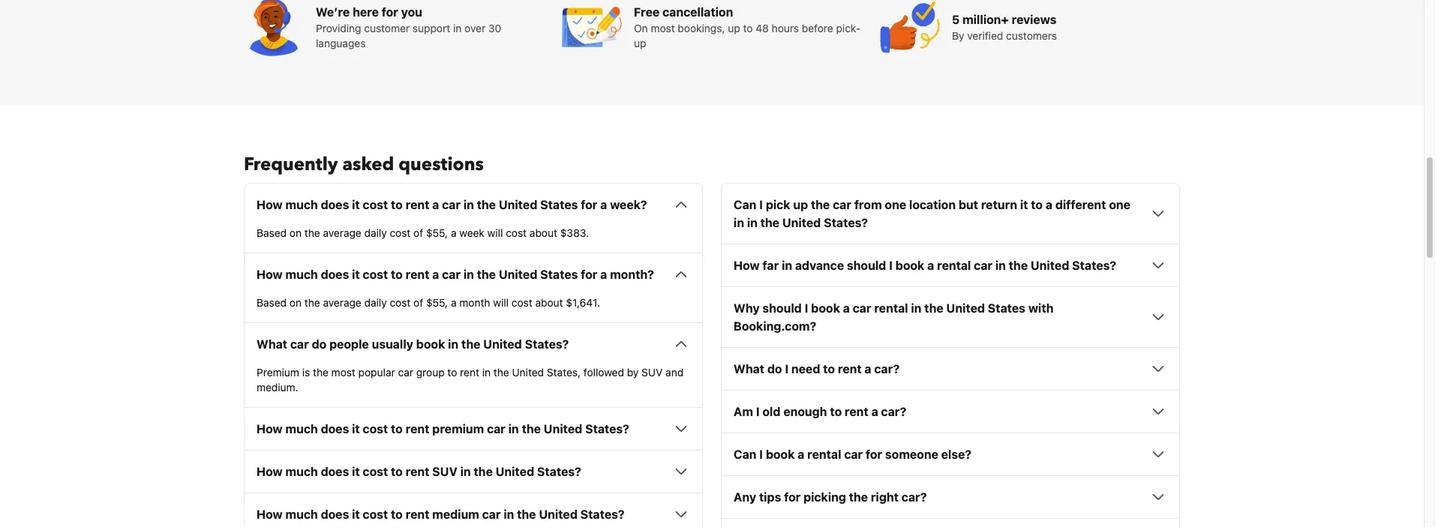 Task type: vqa. For each thing, say whether or not it's contained in the screenshot.
right allowed
no



Task type: locate. For each thing, give the bounding box(es) containing it.
1 $55, from the top
[[426, 227, 448, 240]]

month?
[[610, 268, 654, 282]]

cost inside how much does it cost to rent a car in the united states for a month? dropdown button
[[363, 268, 388, 282]]

to up how much does it cost to rent suv in the united states?
[[391, 423, 403, 436]]

rental down how far in advance should i book a rental car in the united states?
[[874, 302, 908, 315]]

daily down asked
[[364, 227, 387, 240]]

it inside can i pick up the car from one location but return it to a different one in in the united states?
[[1020, 198, 1028, 212]]

cost
[[363, 198, 388, 212], [390, 227, 411, 240], [506, 227, 527, 240], [363, 268, 388, 282], [390, 297, 411, 309], [512, 297, 533, 309], [363, 423, 388, 436], [363, 465, 388, 479], [363, 508, 388, 522]]

2 does from the top
[[321, 268, 349, 282]]

1 one from the left
[[885, 198, 906, 212]]

2 much from the top
[[285, 268, 318, 282]]

0 horizontal spatial do
[[312, 338, 327, 351]]

million+
[[963, 13, 1009, 26]]

on
[[290, 227, 302, 240], [290, 297, 302, 309]]

1 does from the top
[[321, 198, 349, 212]]

any
[[734, 491, 756, 504]]

much
[[285, 198, 318, 212], [285, 268, 318, 282], [285, 423, 318, 436], [285, 465, 318, 479], [285, 508, 318, 522]]

1 average from the top
[[323, 227, 361, 240]]

united inside how much does it cost to rent a car in the united states for a month? dropdown button
[[499, 268, 537, 282]]

2 vertical spatial up
[[793, 198, 808, 212]]

what for what do i need to rent a car?
[[734, 363, 765, 376]]

pick-
[[836, 22, 861, 35]]

up left the 48
[[728, 22, 740, 35]]

what up premium
[[257, 338, 287, 351]]

1 much from the top
[[285, 198, 318, 212]]

it inside how much does it cost to rent a car in the united states for a week? dropdown button
[[352, 198, 360, 212]]

car? right right
[[902, 491, 927, 504]]

can for can i pick up the car from one location but return it to a different one in in the united states?
[[734, 198, 757, 212]]

how far in advance should i book a rental car in the united states?
[[734, 259, 1116, 273]]

1 horizontal spatial should
[[847, 259, 886, 273]]

1 vertical spatial should
[[763, 302, 802, 315]]

2 daily from the top
[[364, 297, 387, 309]]

0 vertical spatial what
[[257, 338, 287, 351]]

can i pick up the car from one location but return it to a different one in in the united states? button
[[734, 196, 1167, 232]]

0 horizontal spatial rental
[[807, 448, 841, 462]]

$55, for month?
[[426, 297, 448, 309]]

to right group
[[447, 366, 457, 379]]

united inside premium is the most popular car group to rent in the united states, followed by suv and medium.
[[512, 366, 544, 379]]

states up the $1,641.
[[540, 268, 578, 282]]

2 horizontal spatial up
[[793, 198, 808, 212]]

and
[[666, 366, 684, 379]]

can up any
[[734, 448, 757, 462]]

book inside can i book a rental car for someone else? dropdown button
[[766, 448, 795, 462]]

how for how far in advance should i book a rental car in the united states?
[[734, 259, 760, 273]]

it for how much does it cost to rent a car in the united states for a week?
[[352, 198, 360, 212]]

states? inside dropdown button
[[537, 465, 581, 479]]

3 much from the top
[[285, 423, 318, 436]]

what up am
[[734, 363, 765, 376]]

to inside "dropdown button"
[[391, 423, 403, 436]]

1 vertical spatial about
[[535, 297, 563, 309]]

0 vertical spatial average
[[323, 227, 361, 240]]

frequently asked questions
[[244, 153, 484, 177]]

is
[[302, 366, 310, 379]]

enough
[[784, 405, 827, 419]]

0 vertical spatial about
[[530, 227, 557, 240]]

but
[[959, 198, 978, 212]]

1 based from the top
[[257, 227, 287, 240]]

states inside how much does it cost to rent a car in the united states for a month? dropdown button
[[540, 268, 578, 282]]

1 vertical spatial up
[[634, 37, 646, 50]]

0 vertical spatial will
[[487, 227, 503, 240]]

5 much from the top
[[285, 508, 318, 522]]

customer
[[364, 22, 410, 35]]

a down enough at the right
[[798, 448, 805, 462]]

for up the customer
[[382, 5, 398, 19]]

the inside "dropdown button"
[[522, 423, 541, 436]]

suv right by
[[642, 366, 663, 379]]

one
[[885, 198, 906, 212], [1109, 198, 1131, 212]]

rent left "premium"
[[406, 423, 429, 436]]

1 horizontal spatial one
[[1109, 198, 1131, 212]]

rent inside "dropdown button"
[[406, 423, 429, 436]]

why should i book a car rental in the united states with booking.com?
[[734, 302, 1054, 333]]

much inside the how much does it cost to rent medium car in the united states? dropdown button
[[285, 508, 318, 522]]

premium is the most popular car group to rent in the united states, followed by suv and medium.
[[257, 366, 684, 394]]

cost inside "how much does it cost to rent premium car in the united states?" "dropdown button"
[[363, 423, 388, 436]]

much for how much does it cost to rent medium car in the united states?
[[285, 508, 318, 522]]

rental up picking
[[807, 448, 841, 462]]

right
[[871, 491, 899, 504]]

what car do people usually book in the united states? button
[[257, 336, 690, 354]]

does for how much does it cost to rent premium car in the united states?
[[321, 423, 349, 436]]

0 horizontal spatial suv
[[432, 465, 458, 479]]

5 million+ reviews image
[[880, 0, 940, 57]]

to inside premium is the most popular car group to rent in the united states, followed by suv and medium.
[[447, 366, 457, 379]]

i left need
[[785, 363, 789, 376]]

0 horizontal spatial up
[[634, 37, 646, 50]]

states inside why should i book a car rental in the united states with booking.com?
[[988, 302, 1026, 315]]

of
[[414, 227, 423, 240], [414, 297, 423, 309]]

$55, down how much does it cost to rent a car in the united states for a week?
[[426, 227, 448, 240]]

how inside dropdown button
[[257, 465, 283, 479]]

a inside can i pick up the car from one location but return it to a different one in in the united states?
[[1046, 198, 1053, 212]]

a down the advance
[[843, 302, 850, 315]]

1 vertical spatial of
[[414, 297, 423, 309]]

a left week?
[[600, 198, 607, 212]]

0 vertical spatial daily
[[364, 227, 387, 240]]

the down the what car do people usually book in the united states? dropdown button
[[494, 366, 509, 379]]

car inside why should i book a car rental in the united states with booking.com?
[[853, 302, 871, 315]]

2 on from the top
[[290, 297, 302, 309]]

how for how much does it cost to rent a car in the united states for a week?
[[257, 198, 283, 212]]

$1,641.
[[566, 297, 600, 309]]

average up the people
[[323, 297, 361, 309]]

does for how much does it cost to rent suv in the united states?
[[321, 465, 349, 479]]

what
[[257, 338, 287, 351], [734, 363, 765, 376]]

1 vertical spatial will
[[493, 297, 509, 309]]

how for how much does it cost to rent premium car in the united states?
[[257, 423, 283, 436]]

i up why should i book a car rental in the united states with booking.com?
[[889, 259, 893, 273]]

do left the people
[[312, 338, 327, 351]]

0 vertical spatial car?
[[874, 363, 900, 376]]

1 horizontal spatial what
[[734, 363, 765, 376]]

most right on
[[651, 22, 675, 35]]

to right return on the top right
[[1031, 198, 1043, 212]]

free cancellation image
[[562, 0, 622, 57]]

much inside how much does it cost to rent suv in the united states? dropdown button
[[285, 465, 318, 479]]

most down the people
[[331, 366, 356, 379]]

1 vertical spatial do
[[767, 363, 782, 376]]

1 on from the top
[[290, 227, 302, 240]]

$55, for week?
[[426, 227, 448, 240]]

5
[[952, 13, 960, 26]]

in
[[453, 22, 462, 35], [464, 198, 474, 212], [734, 216, 744, 230], [747, 216, 758, 230], [782, 259, 792, 273], [996, 259, 1006, 273], [464, 268, 474, 282], [911, 302, 922, 315], [448, 338, 459, 351], [482, 366, 491, 379], [508, 423, 519, 436], [460, 465, 471, 479], [504, 508, 514, 522]]

can inside can i pick up the car from one location but return it to a different one in in the united states?
[[734, 198, 757, 212]]

$55, down how much does it cost to rent a car in the united states for a month? at left bottom
[[426, 297, 448, 309]]

in inside dropdown button
[[460, 465, 471, 479]]

how inside "dropdown button"
[[257, 423, 283, 436]]

book up why should i book a car rental in the united states with booking.com?
[[896, 259, 925, 273]]

i
[[759, 198, 763, 212], [889, 259, 893, 273], [805, 302, 808, 315], [785, 363, 789, 376], [756, 405, 760, 419], [759, 448, 763, 462]]

most inside free cancellation on most bookings, up to 48 hours before pick- up
[[651, 22, 675, 35]]

it inside "how much does it cost to rent premium car in the united states?" "dropdown button"
[[352, 423, 360, 436]]

1 vertical spatial daily
[[364, 297, 387, 309]]

i left old
[[756, 405, 760, 419]]

the down "how much does it cost to rent premium car in the united states?" "dropdown button"
[[474, 465, 493, 479]]

support
[[413, 22, 450, 35]]

do left need
[[767, 363, 782, 376]]

for left someone
[[866, 448, 882, 462]]

does
[[321, 198, 349, 212], [321, 268, 349, 282], [321, 423, 349, 436], [321, 465, 349, 479], [321, 508, 349, 522]]

2 horizontal spatial rental
[[937, 259, 971, 273]]

book down old
[[766, 448, 795, 462]]

it inside the how much does it cost to rent medium car in the united states? dropdown button
[[352, 508, 360, 522]]

1 horizontal spatial up
[[728, 22, 740, 35]]

car?
[[874, 363, 900, 376], [881, 405, 907, 419], [902, 491, 927, 504]]

about for week?
[[530, 227, 557, 240]]

1 vertical spatial states
[[540, 268, 578, 282]]

0 vertical spatial up
[[728, 22, 740, 35]]

most inside premium is the most popular car group to rent in the united states, followed by suv and medium.
[[331, 366, 356, 379]]

i inside can i pick up the car from one location but return it to a different one in in the united states?
[[759, 198, 763, 212]]

4 does from the top
[[321, 465, 349, 479]]

over
[[465, 22, 486, 35]]

1 vertical spatial what
[[734, 363, 765, 376]]

i up booking.com? at the right bottom of page
[[805, 302, 808, 315]]

0 vertical spatial of
[[414, 227, 423, 240]]

based up premium
[[257, 297, 287, 309]]

up right pick
[[793, 198, 808, 212]]

about left the $1,641.
[[535, 297, 563, 309]]

2 vertical spatial car?
[[902, 491, 927, 504]]

on down "frequently"
[[290, 227, 302, 240]]

we're
[[316, 5, 350, 19]]

can
[[734, 198, 757, 212], [734, 448, 757, 462]]

united inside how far in advance should i book a rental car in the united states? dropdown button
[[1031, 259, 1069, 273]]

0 vertical spatial based
[[257, 227, 287, 240]]

else?
[[941, 448, 972, 462]]

1 can from the top
[[734, 198, 757, 212]]

much for how much does it cost to rent premium car in the united states?
[[285, 423, 318, 436]]

month
[[459, 297, 490, 309]]

a down can i pick up the car from one location but return it to a different one in in the united states?
[[927, 259, 934, 273]]

it for how much does it cost to rent medium car in the united states?
[[352, 508, 360, 522]]

group
[[416, 366, 445, 379]]

booking.com?
[[734, 320, 816, 333]]

0 vertical spatial suv
[[642, 366, 663, 379]]

will right week
[[487, 227, 503, 240]]

a left different
[[1046, 198, 1053, 212]]

car? up someone
[[881, 405, 907, 419]]

2 of from the top
[[414, 297, 423, 309]]

1 horizontal spatial suv
[[642, 366, 663, 379]]

to right enough at the right
[[830, 405, 842, 419]]

5 does from the top
[[321, 508, 349, 522]]

$383.
[[560, 227, 589, 240]]

it inside how much does it cost to rent suv in the united states? dropdown button
[[352, 465, 360, 479]]

a left month? at the left of page
[[600, 268, 607, 282]]

based for how much does it cost to rent a car in the united states for a month?
[[257, 297, 287, 309]]

states for month?
[[540, 268, 578, 282]]

it inside how much does it cost to rent a car in the united states for a month? dropdown button
[[352, 268, 360, 282]]

rent down the what car do people usually book in the united states? dropdown button
[[460, 366, 479, 379]]

4 much from the top
[[285, 465, 318, 479]]

states up $383. at the left of the page
[[540, 198, 578, 212]]

5 million+ reviews by verified customers
[[952, 13, 1057, 42]]

suv inside dropdown button
[[432, 465, 458, 479]]

the down how far in advance should i book a rental car in the united states?
[[925, 302, 944, 315]]

in inside why should i book a car rental in the united states with booking.com?
[[911, 302, 922, 315]]

advance
[[795, 259, 844, 273]]

the up how much does it cost to rent suv in the united states? dropdown button
[[522, 423, 541, 436]]

1 vertical spatial based
[[257, 297, 287, 309]]

average
[[323, 227, 361, 240], [323, 297, 361, 309]]

book down the advance
[[811, 302, 840, 315]]

1 horizontal spatial rental
[[874, 302, 908, 315]]

rent
[[406, 198, 429, 212], [406, 268, 429, 282], [838, 363, 862, 376], [460, 366, 479, 379], [845, 405, 869, 419], [406, 423, 429, 436], [406, 465, 429, 479], [406, 508, 429, 522]]

based
[[257, 227, 287, 240], [257, 297, 287, 309]]

i left pick
[[759, 198, 763, 212]]

can left pick
[[734, 198, 757, 212]]

states inside how much does it cost to rent a car in the united states for a week? dropdown button
[[540, 198, 578, 212]]

should
[[847, 259, 886, 273], [763, 302, 802, 315]]

what car do people usually book in the united states?
[[257, 338, 569, 351]]

questions
[[399, 153, 484, 177]]

united
[[499, 198, 537, 212], [782, 216, 821, 230], [1031, 259, 1069, 273], [499, 268, 537, 282], [946, 302, 985, 315], [483, 338, 522, 351], [512, 366, 544, 379], [544, 423, 582, 436], [496, 465, 534, 479], [539, 508, 578, 522]]

popular
[[358, 366, 395, 379]]

book up group
[[416, 338, 445, 351]]

2 vertical spatial rental
[[807, 448, 841, 462]]

0 horizontal spatial should
[[763, 302, 802, 315]]

1 vertical spatial on
[[290, 297, 302, 309]]

on for how much does it cost to rent a car in the united states for a month?
[[290, 297, 302, 309]]

should up booking.com? at the right bottom of page
[[763, 302, 802, 315]]

1 vertical spatial $55,
[[426, 297, 448, 309]]

0 vertical spatial should
[[847, 259, 886, 273]]

1 of from the top
[[414, 227, 423, 240]]

does for how much does it cost to rent medium car in the united states?
[[321, 508, 349, 522]]

to left the 48
[[743, 22, 753, 35]]

the up the month on the bottom left
[[477, 268, 496, 282]]

0 horizontal spatial most
[[331, 366, 356, 379]]

states left with
[[988, 302, 1026, 315]]

rent up how much does it cost to rent medium car in the united states?
[[406, 465, 429, 479]]

0 vertical spatial rental
[[937, 259, 971, 273]]

suv
[[642, 366, 663, 379], [432, 465, 458, 479]]

does for how much does it cost to rent a car in the united states for a week?
[[321, 198, 349, 212]]

daily up usually
[[364, 297, 387, 309]]

up inside can i pick up the car from one location but return it to a different one in in the united states?
[[793, 198, 808, 212]]

to inside dropdown button
[[391, 465, 403, 479]]

will right the month on the bottom left
[[493, 297, 509, 309]]

based down "frequently"
[[257, 227, 287, 240]]

to
[[743, 22, 753, 35], [391, 198, 403, 212], [1031, 198, 1043, 212], [391, 268, 403, 282], [823, 363, 835, 376], [447, 366, 457, 379], [830, 405, 842, 419], [391, 423, 403, 436], [391, 465, 403, 479], [391, 508, 403, 522]]

rent left medium
[[406, 508, 429, 522]]

0 vertical spatial most
[[651, 22, 675, 35]]

rental down can i pick up the car from one location but return it to a different one in in the united states? 'dropdown button'
[[937, 259, 971, 273]]

a
[[432, 198, 439, 212], [600, 198, 607, 212], [1046, 198, 1053, 212], [451, 227, 457, 240], [927, 259, 934, 273], [432, 268, 439, 282], [600, 268, 607, 282], [451, 297, 457, 309], [843, 302, 850, 315], [865, 363, 872, 376], [872, 405, 878, 419], [798, 448, 805, 462]]

2 can from the top
[[734, 448, 757, 462]]

a left the month on the bottom left
[[451, 297, 457, 309]]

can inside dropdown button
[[734, 448, 757, 462]]

why should i book a car rental in the united states with booking.com? button
[[734, 300, 1167, 336]]

car? down why should i book a car rental in the united states with booking.com?
[[874, 363, 900, 376]]

the up premium is the most popular car group to rent in the united states, followed by suv and medium.
[[461, 338, 481, 351]]

does for how much does it cost to rent a car in the united states for a month?
[[321, 268, 349, 282]]

much inside how much does it cost to rent a car in the united states for a month? dropdown button
[[285, 268, 318, 282]]

2 $55, from the top
[[426, 297, 448, 309]]

based for how much does it cost to rent a car in the united states for a week?
[[257, 227, 287, 240]]

car? for am i old enough to rent a car?
[[881, 405, 907, 419]]

average down frequently asked questions
[[323, 227, 361, 240]]

1 vertical spatial suv
[[432, 465, 458, 479]]

0 horizontal spatial one
[[885, 198, 906, 212]]

0 vertical spatial can
[[734, 198, 757, 212]]

does inside dropdown button
[[321, 465, 349, 479]]

$55,
[[426, 227, 448, 240], [426, 297, 448, 309]]

car? for what do i need to rent a car?
[[874, 363, 900, 376]]

much inside "how much does it cost to rent premium car in the united states?" "dropdown button"
[[285, 423, 318, 436]]

rent inside premium is the most popular car group to rent in the united states, followed by suv and medium.
[[460, 366, 479, 379]]

1 vertical spatial average
[[323, 297, 361, 309]]

the down pick
[[761, 216, 780, 230]]

hours
[[772, 22, 799, 35]]

1 vertical spatial car?
[[881, 405, 907, 419]]

1 daily from the top
[[364, 227, 387, 240]]

0 vertical spatial on
[[290, 227, 302, 240]]

0 horizontal spatial what
[[257, 338, 287, 351]]

of down how much does it cost to rent a car in the united states for a week?
[[414, 227, 423, 240]]

does inside "dropdown button"
[[321, 423, 349, 436]]

much inside how much does it cost to rent a car in the united states for a week? dropdown button
[[285, 198, 318, 212]]

can for can i book a rental car for someone else?
[[734, 448, 757, 462]]

on up premium
[[290, 297, 302, 309]]

one right from
[[885, 198, 906, 212]]

1 vertical spatial can
[[734, 448, 757, 462]]

most
[[651, 22, 675, 35], [331, 366, 356, 379]]

48
[[756, 22, 769, 35]]

rent inside dropdown button
[[406, 465, 429, 479]]

1 horizontal spatial most
[[651, 22, 675, 35]]

2 vertical spatial states
[[988, 302, 1026, 315]]

picking
[[804, 491, 846, 504]]

1 vertical spatial rental
[[874, 302, 908, 315]]

about left $383. at the left of the page
[[530, 227, 557, 240]]

do
[[312, 338, 327, 351], [767, 363, 782, 376]]

1 horizontal spatial do
[[767, 363, 782, 376]]

3 does from the top
[[321, 423, 349, 436]]

1 vertical spatial most
[[331, 366, 356, 379]]

should inside how far in advance should i book a rental car in the united states? dropdown button
[[847, 259, 886, 273]]

the down how much does it cost to rent suv in the united states? dropdown button
[[517, 508, 536, 522]]

states for week?
[[540, 198, 578, 212]]

will for week?
[[487, 227, 503, 240]]

rental
[[937, 259, 971, 273], [874, 302, 908, 315], [807, 448, 841, 462]]

to up how much does it cost to rent medium car in the united states?
[[391, 465, 403, 479]]

daily for how much does it cost to rent a car in the united states for a month?
[[364, 297, 387, 309]]

one right different
[[1109, 198, 1131, 212]]

much for how much does it cost to rent suv in the united states?
[[285, 465, 318, 479]]

states?
[[824, 216, 868, 230], [1072, 259, 1116, 273], [525, 338, 569, 351], [585, 423, 629, 436], [537, 465, 581, 479], [580, 508, 625, 522]]

2 average from the top
[[323, 297, 361, 309]]

book
[[896, 259, 925, 273], [811, 302, 840, 315], [416, 338, 445, 351], [766, 448, 795, 462]]

0 vertical spatial states
[[540, 198, 578, 212]]

up down on
[[634, 37, 646, 50]]

providing
[[316, 22, 361, 35]]

2 based from the top
[[257, 297, 287, 309]]

0 vertical spatial $55,
[[426, 227, 448, 240]]

should right the advance
[[847, 259, 886, 273]]



Task type: describe. For each thing, give the bounding box(es) containing it.
am
[[734, 405, 753, 419]]

bookings,
[[678, 22, 725, 35]]

any tips for picking the right car? button
[[734, 489, 1167, 507]]

followed
[[584, 366, 624, 379]]

cancellation
[[663, 5, 733, 19]]

the inside why should i book a car rental in the united states with booking.com?
[[925, 302, 944, 315]]

united inside the how much does it cost to rent medium car in the united states? dropdown button
[[539, 508, 578, 522]]

what for what car do people usually book in the united states?
[[257, 338, 287, 351]]

most for cancellation
[[651, 22, 675, 35]]

reviews
[[1012, 13, 1057, 26]]

for inside "we're here for you providing customer support in over 30 languages"
[[382, 5, 398, 19]]

how for how much does it cost to rent a car in the united states for a month?
[[257, 268, 283, 282]]

how much does it cost to rent suv in the united states? button
[[257, 463, 690, 481]]

the right pick
[[811, 198, 830, 212]]

free cancellation on most bookings, up to 48 hours before pick- up
[[634, 5, 861, 50]]

what do i need to rent a car? button
[[734, 360, 1167, 378]]

location
[[909, 198, 956, 212]]

how much does it cost to rent suv in the united states?
[[257, 465, 581, 479]]

customers
[[1006, 29, 1057, 42]]

people
[[329, 338, 369, 351]]

the down "frequently"
[[304, 227, 320, 240]]

why
[[734, 302, 760, 315]]

cost inside how much does it cost to rent suv in the united states? dropdown button
[[363, 465, 388, 479]]

a inside why should i book a car rental in the united states with booking.com?
[[843, 302, 850, 315]]

average for how much does it cost to rent a car in the united states for a week?
[[323, 227, 361, 240]]

will for month?
[[493, 297, 509, 309]]

30
[[488, 22, 501, 35]]

about for month?
[[535, 297, 563, 309]]

how much does it cost to rent a car in the united states for a month? button
[[257, 266, 690, 284]]

i inside why should i book a car rental in the united states with booking.com?
[[805, 302, 808, 315]]

frequently
[[244, 153, 338, 177]]

united inside how much does it cost to rent a car in the united states for a week? dropdown button
[[499, 198, 537, 212]]

rent up based on the average daily cost of $55, a week will cost about $383.
[[406, 198, 429, 212]]

free
[[634, 5, 660, 19]]

we're here for you providing customer support in over 30 languages
[[316, 5, 501, 50]]

of for how much does it cost to rent a car in the united states for a week?
[[414, 227, 423, 240]]

am i old enough to rent a car?
[[734, 405, 907, 419]]

average for how much does it cost to rent a car in the united states for a month?
[[323, 297, 361, 309]]

for right tips
[[784, 491, 801, 504]]

week?
[[610, 198, 647, 212]]

to inside free cancellation on most bookings, up to 48 hours before pick- up
[[743, 22, 753, 35]]

to right need
[[823, 363, 835, 376]]

how much does it cost to rent a car in the united states for a month?
[[257, 268, 654, 282]]

book inside the what car do people usually book in the united states? dropdown button
[[416, 338, 445, 351]]

car inside premium is the most popular car group to rent in the united states, followed by suv and medium.
[[398, 366, 413, 379]]

the right is
[[313, 366, 329, 379]]

should inside why should i book a car rental in the united states with booking.com?
[[763, 302, 802, 315]]

week
[[459, 227, 485, 240]]

someone
[[885, 448, 939, 462]]

any tips for picking the right car?
[[734, 491, 927, 504]]

how much does it cost to rent premium car in the united states? button
[[257, 420, 690, 438]]

medium.
[[257, 381, 298, 394]]

how much does it cost to rent premium car in the united states?
[[257, 423, 629, 436]]

in inside "dropdown button"
[[508, 423, 519, 436]]

usually
[[372, 338, 413, 351]]

asked
[[342, 153, 394, 177]]

cost inside how much does it cost to rent a car in the united states for a week? dropdown button
[[363, 198, 388, 212]]

how far in advance should i book a rental car in the united states? button
[[734, 257, 1167, 275]]

can i book a rental car for someone else? button
[[734, 446, 1167, 464]]

premium
[[257, 366, 299, 379]]

medium
[[432, 508, 479, 522]]

how for how much does it cost to rent medium car in the united states?
[[257, 508, 283, 522]]

far
[[763, 259, 779, 273]]

based on the average daily cost of $55, a week will cost about $383.
[[257, 227, 589, 240]]

car inside can i pick up the car from one location but return it to a different one in in the united states?
[[833, 198, 852, 212]]

united inside can i pick up the car from one location but return it to a different one in in the united states?
[[782, 216, 821, 230]]

united inside the what car do people usually book in the united states? dropdown button
[[483, 338, 522, 351]]

states? inside can i pick up the car from one location but return it to a different one in in the united states?
[[824, 216, 868, 230]]

a up based on the average daily cost of $55, a week will cost about $383.
[[432, 198, 439, 212]]

pick
[[766, 198, 790, 212]]

2 one from the left
[[1109, 198, 1131, 212]]

the left right
[[849, 491, 868, 504]]

much for how much does it cost to rent a car in the united states for a month?
[[285, 268, 318, 282]]

based on the average daily cost of $55, a month will cost about $1,641.
[[257, 297, 600, 309]]

to up based on the average daily cost of $55, a week will cost about $383.
[[391, 198, 403, 212]]

to up based on the average daily cost of $55, a month will cost about $1,641.
[[391, 268, 403, 282]]

can i pick up the car from one location but return it to a different one in in the united states?
[[734, 198, 1131, 230]]

0 vertical spatial do
[[312, 338, 327, 351]]

for up the $1,641.
[[581, 268, 598, 282]]

in inside premium is the most popular car group to rent in the united states, followed by suv and medium.
[[482, 366, 491, 379]]

car inside "dropdown button"
[[487, 423, 506, 436]]

much for how much does it cost to rent a car in the united states for a week?
[[285, 198, 318, 212]]

rent up based on the average daily cost of $55, a month will cost about $1,641.
[[406, 268, 429, 282]]

how much does it cost to rent a car in the united states for a week?
[[257, 198, 647, 212]]

in inside "we're here for you providing customer support in over 30 languages"
[[453, 22, 462, 35]]

the inside dropdown button
[[474, 465, 493, 479]]

languages
[[316, 37, 366, 50]]

book inside how far in advance should i book a rental car in the united states? dropdown button
[[896, 259, 925, 273]]

i up tips
[[759, 448, 763, 462]]

the up is
[[304, 297, 320, 309]]

the up week
[[477, 198, 496, 212]]

it for how much does it cost to rent premium car in the united states?
[[352, 423, 360, 436]]

daily for how much does it cost to rent a car in the united states for a week?
[[364, 227, 387, 240]]

how for how much does it cost to rent suv in the united states?
[[257, 465, 283, 479]]

can i book a rental car for someone else?
[[734, 448, 972, 462]]

a down why should i book a car rental in the united states with booking.com?
[[865, 363, 872, 376]]

a up the can i book a rental car for someone else?
[[872, 405, 878, 419]]

by
[[627, 366, 639, 379]]

old
[[763, 405, 781, 419]]

to down how much does it cost to rent suv in the united states?
[[391, 508, 403, 522]]

united inside why should i book a car rental in the united states with booking.com?
[[946, 302, 985, 315]]

here
[[353, 5, 379, 19]]

from
[[854, 198, 882, 212]]

it for how much does it cost to rent a car in the united states for a month?
[[352, 268, 360, 282]]

we're here for you image
[[244, 0, 304, 57]]

of for how much does it cost to rent a car in the united states for a month?
[[414, 297, 423, 309]]

suv inside premium is the most popular car group to rent in the united states, followed by suv and medium.
[[642, 366, 663, 379]]

states,
[[547, 366, 581, 379]]

states? inside "dropdown button"
[[585, 423, 629, 436]]

to inside can i pick up the car from one location but return it to a different one in in the united states?
[[1031, 198, 1043, 212]]

a left week
[[451, 227, 457, 240]]

book inside why should i book a car rental in the united states with booking.com?
[[811, 302, 840, 315]]

united inside "how much does it cost to rent premium car in the united states?" "dropdown button"
[[544, 423, 582, 436]]

on for how much does it cost to rent a car in the united states for a week?
[[290, 227, 302, 240]]

by
[[952, 29, 964, 42]]

tips
[[759, 491, 781, 504]]

united inside how much does it cost to rent suv in the united states? dropdown button
[[496, 465, 534, 479]]

how much does it cost to rent medium car in the united states? button
[[257, 506, 690, 524]]

how much does it cost to rent medium car in the united states?
[[257, 508, 625, 522]]

premium
[[432, 423, 484, 436]]

different
[[1056, 198, 1106, 212]]

with
[[1028, 302, 1054, 315]]

need
[[792, 363, 820, 376]]

you
[[401, 5, 422, 19]]

cost inside the how much does it cost to rent medium car in the united states? dropdown button
[[363, 508, 388, 522]]

verified
[[967, 29, 1003, 42]]

return
[[981, 198, 1017, 212]]

on
[[634, 22, 648, 35]]

rent up the can i book a rental car for someone else?
[[845, 405, 869, 419]]

what do i need to rent a car?
[[734, 363, 900, 376]]

rent right need
[[838, 363, 862, 376]]

it for how much does it cost to rent suv in the united states?
[[352, 465, 360, 479]]

am i old enough to rent a car? button
[[734, 403, 1167, 421]]

rental inside why should i book a car rental in the united states with booking.com?
[[874, 302, 908, 315]]

for up $383. at the left of the page
[[581, 198, 598, 212]]

before
[[802, 22, 833, 35]]

the down return on the top right
[[1009, 259, 1028, 273]]

most for is
[[331, 366, 356, 379]]

how much does it cost to rent a car in the united states for a week? button
[[257, 196, 690, 214]]

a up based on the average daily cost of $55, a month will cost about $1,641.
[[432, 268, 439, 282]]



